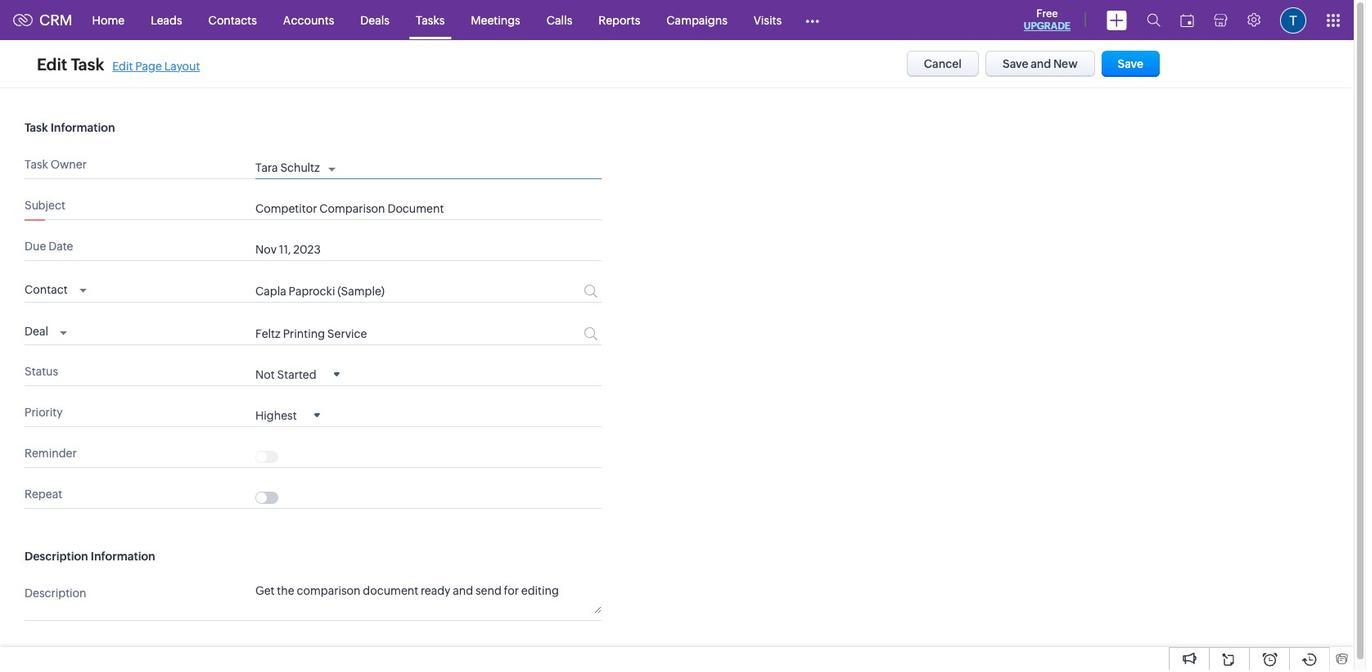 Task type: describe. For each thing, give the bounding box(es) containing it.
contacts link
[[195, 0, 270, 40]]

reports
[[599, 14, 640, 27]]

tara
[[255, 161, 278, 174]]

description information
[[25, 550, 155, 563]]

Contact field
[[25, 279, 86, 298]]

started
[[277, 368, 316, 381]]

0 vertical spatial task
[[71, 54, 104, 73]]

visits link
[[741, 0, 795, 40]]

create menu element
[[1097, 0, 1137, 40]]

not started
[[255, 368, 316, 381]]

tara schultz
[[255, 161, 320, 174]]

repeat
[[25, 488, 62, 501]]

free
[[1036, 7, 1058, 20]]

leads
[[151, 14, 182, 27]]

Highest field
[[255, 408, 320, 422]]

reports link
[[585, 0, 653, 40]]

task for task owner
[[25, 158, 48, 171]]

edit inside edit task edit page layout
[[112, 59, 133, 72]]

create menu image
[[1107, 10, 1127, 30]]

information for task information
[[50, 121, 115, 134]]

contact
[[25, 283, 68, 296]]

visits
[[754, 14, 782, 27]]

leads link
[[138, 0, 195, 40]]

calendar image
[[1180, 14, 1194, 27]]

campaigns link
[[653, 0, 741, 40]]

subject
[[25, 199, 65, 212]]

crm link
[[13, 11, 73, 29]]

task for task information
[[25, 121, 48, 134]]

tasks
[[416, 14, 445, 27]]

profile element
[[1270, 0, 1316, 40]]

accounts
[[283, 14, 334, 27]]

priority
[[25, 406, 63, 419]]

search element
[[1137, 0, 1170, 40]]

status
[[25, 365, 58, 378]]

edit task edit page layout
[[37, 54, 200, 73]]

reminder
[[25, 447, 77, 460]]

edit page layout link
[[112, 59, 200, 72]]

campaigns
[[667, 14, 728, 27]]

meetings
[[471, 14, 520, 27]]

deal
[[25, 325, 48, 338]]

Other Modules field
[[795, 7, 830, 33]]

home
[[92, 14, 125, 27]]

task owner
[[25, 158, 87, 171]]



Task type: locate. For each thing, give the bounding box(es) containing it.
edit
[[37, 54, 67, 73], [112, 59, 133, 72]]

tasks link
[[403, 0, 458, 40]]

home link
[[79, 0, 138, 40]]

information
[[50, 121, 115, 134], [91, 550, 155, 563]]

task
[[71, 54, 104, 73], [25, 121, 48, 134], [25, 158, 48, 171]]

upgrade
[[1024, 20, 1071, 32]]

crm
[[39, 11, 73, 29]]

contacts
[[208, 14, 257, 27]]

calls link
[[533, 0, 585, 40]]

1 vertical spatial information
[[91, 550, 155, 563]]

None text field
[[255, 285, 522, 298]]

highest
[[255, 409, 297, 422]]

0 vertical spatial information
[[50, 121, 115, 134]]

due
[[25, 240, 46, 253]]

owner
[[50, 158, 87, 171]]

task left owner
[[25, 158, 48, 171]]

information for description information
[[91, 550, 155, 563]]

edit down crm
[[37, 54, 67, 73]]

search image
[[1147, 13, 1161, 27]]

Deal field
[[25, 321, 67, 340]]

due date
[[25, 240, 73, 253]]

deals
[[360, 14, 390, 27]]

0 horizontal spatial edit
[[37, 54, 67, 73]]

free upgrade
[[1024, 7, 1071, 32]]

mmm d, yyyy text field
[[255, 243, 550, 256]]

deals link
[[347, 0, 403, 40]]

page
[[135, 59, 162, 72]]

Not Started field
[[255, 367, 339, 381]]

task down home
[[71, 54, 104, 73]]

description down repeat
[[25, 550, 88, 563]]

0 vertical spatial description
[[25, 550, 88, 563]]

description for description
[[25, 587, 86, 600]]

description
[[25, 550, 88, 563], [25, 587, 86, 600]]

Get the comparison document ready and send for editing text field
[[255, 583, 602, 614]]

2 description from the top
[[25, 587, 86, 600]]

1 description from the top
[[25, 550, 88, 563]]

layout
[[164, 59, 200, 72]]

not
[[255, 368, 275, 381]]

edit left page
[[112, 59, 133, 72]]

1 horizontal spatial edit
[[112, 59, 133, 72]]

None button
[[907, 51, 979, 77], [986, 51, 1095, 77], [1101, 51, 1160, 77], [907, 51, 979, 77], [986, 51, 1095, 77], [1101, 51, 1160, 77]]

date
[[48, 240, 73, 253]]

1 vertical spatial task
[[25, 121, 48, 134]]

None text field
[[255, 202, 602, 215], [255, 327, 522, 340], [255, 202, 602, 215], [255, 327, 522, 340]]

description for description information
[[25, 550, 88, 563]]

profile image
[[1280, 7, 1306, 33]]

task up task owner
[[25, 121, 48, 134]]

schultz
[[280, 161, 320, 174]]

calls
[[547, 14, 572, 27]]

1 vertical spatial description
[[25, 587, 86, 600]]

meetings link
[[458, 0, 533, 40]]

2 vertical spatial task
[[25, 158, 48, 171]]

task information
[[25, 121, 115, 134]]

accounts link
[[270, 0, 347, 40]]

description down description information
[[25, 587, 86, 600]]



Task type: vqa. For each thing, say whether or not it's contained in the screenshot.
DESCRIPTION
yes



